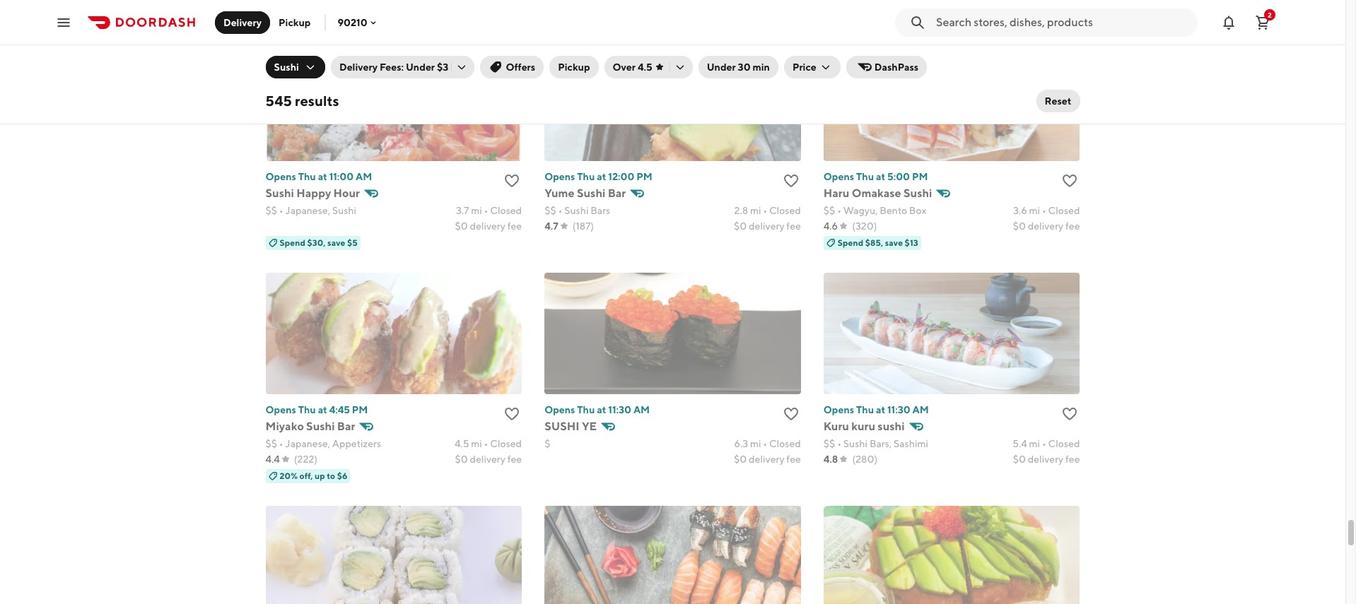 Task type: describe. For each thing, give the bounding box(es) containing it.
am for kuru kuru sushi
[[913, 404, 929, 416]]

opens for kuru
[[824, 404, 855, 416]]

4:45
[[329, 404, 350, 416]]

opens thu at 11:00 am
[[266, 171, 372, 182]]

opens thu at 4:45 pm
[[266, 404, 368, 416]]

bento
[[880, 205, 908, 216]]

up
[[315, 471, 325, 481]]

price button
[[784, 56, 841, 79]]

fee for haru omakase sushi
[[1066, 220, 1080, 232]]

spend $30, save $5
[[280, 237, 358, 248]]

4.6 link
[[266, 0, 522, 17]]

2.8 mi • closed
[[735, 205, 801, 216]]

closed for kuru kuru sushi
[[1049, 438, 1080, 450]]

pm for haru omakase sushi
[[912, 171, 928, 182]]

delivery for miyako sushi bar
[[470, 454, 506, 465]]

offers button
[[481, 56, 544, 79]]

thu for yume
[[577, 171, 595, 182]]

$$ • japanese, sushi
[[266, 205, 357, 216]]

over 4.5 button
[[604, 56, 693, 79]]

closed for miyako sushi bar
[[490, 438, 522, 450]]

(222)
[[294, 454, 318, 465]]

$​0 for yume sushi bar
[[734, 220, 747, 232]]

click to add this store to your saved list image for sushi
[[1062, 172, 1079, 189]]

$$ for miyako sushi bar
[[266, 438, 277, 450]]

fee for miyako sushi bar
[[508, 454, 522, 465]]

545 results
[[266, 93, 339, 109]]

4.7
[[545, 220, 559, 232]]

opens for sushi
[[266, 171, 296, 182]]

fee for sushi happy hour
[[508, 220, 522, 232]]

2 button
[[1249, 8, 1277, 36]]

(280)
[[853, 454, 878, 465]]

$85,
[[866, 237, 884, 248]]

mi for kuru kuru sushi
[[1030, 438, 1041, 450]]

bar for yume sushi bar
[[608, 186, 626, 200]]

thu for sushi
[[298, 171, 316, 182]]

(320)
[[852, 220, 877, 232]]

• down miyako at left bottom
[[279, 438, 283, 450]]

$6
[[337, 471, 348, 481]]

sushi inside sushi button
[[274, 62, 299, 73]]

$​0 delivery fee link
[[824, 0, 1080, 17]]

under 30 min button
[[699, 56, 779, 79]]

30
[[738, 62, 751, 73]]

at for yume
[[597, 171, 607, 182]]

90210
[[338, 17, 368, 28]]

spend $85, save $13
[[838, 237, 919, 248]]

save for happy
[[328, 237, 345, 248]]

spend for haru
[[838, 237, 864, 248]]

haru omakase sushi
[[824, 186, 933, 200]]

11:30 for kuru kuru sushi
[[888, 404, 911, 416]]

spend for sushi
[[280, 237, 306, 248]]

kuru
[[852, 420, 876, 433]]

wagyu,
[[844, 205, 878, 216]]

sushi button
[[266, 56, 325, 79]]

(187)
[[573, 220, 594, 232]]

click to add this store to your saved list image up 6.3 mi • closed
[[783, 406, 800, 423]]

to
[[327, 471, 335, 481]]

closed for yume sushi bar
[[770, 205, 801, 216]]

miyako sushi bar
[[266, 420, 355, 433]]

at for miyako
[[318, 404, 327, 416]]

fee down 6.3 mi • closed
[[787, 454, 801, 465]]

4.5 mi • closed
[[455, 438, 522, 450]]

closed for sushi ye
[[770, 438, 801, 450]]

opens for yume
[[545, 171, 575, 182]]

$$ • wagyu, bento box
[[824, 205, 927, 216]]

$​0 for sushi happy hour
[[455, 220, 468, 232]]

at for sushi
[[597, 404, 607, 416]]

5.4
[[1013, 438, 1028, 450]]

$$ for yume sushi bar
[[545, 205, 556, 216]]

min
[[753, 62, 770, 73]]

bar for miyako sushi bar
[[337, 420, 355, 433]]

fee for yume sushi bar
[[787, 220, 801, 232]]

opens for haru
[[824, 171, 855, 182]]

0 horizontal spatial 4.6
[[266, 1, 280, 12]]

dashpass
[[875, 62, 919, 73]]

3.6 mi • closed
[[1014, 205, 1080, 216]]

$​0 delivery fee for kuru kuru sushi
[[1013, 454, 1080, 465]]

delivery button
[[215, 11, 270, 34]]

delivery down 6.3 mi • closed
[[749, 454, 785, 465]]

sushi down opens thu at 12:00 pm
[[577, 186, 606, 200]]

$​0 delivery fee down 6.3 mi • closed
[[734, 454, 801, 465]]

$​0 delivery fee for yume sushi bar
[[734, 220, 801, 232]]

4.5 inside button
[[638, 62, 653, 73]]

dashpass button
[[847, 56, 927, 79]]

mi for sushi ye
[[750, 438, 761, 450]]

$​0 down 6.3
[[734, 454, 747, 465]]

20% off, up to $6
[[280, 471, 348, 481]]

mi for miyako sushi bar
[[471, 438, 482, 450]]

0 vertical spatial pickup button
[[270, 11, 319, 34]]

sashimi
[[894, 438, 929, 450]]

results
[[295, 93, 339, 109]]

box
[[910, 205, 927, 216]]

$$ for sushi happy hour
[[266, 205, 277, 216]]

sushi down hour
[[332, 205, 357, 216]]

yume
[[545, 186, 575, 200]]

pm for miyako sushi bar
[[352, 404, 368, 416]]

haru
[[824, 186, 850, 200]]

$$ • sushi bars, sashimi
[[824, 438, 929, 450]]

delivery for sushi happy hour
[[470, 220, 506, 232]]

3.7
[[456, 205, 469, 216]]

click to add this store to your saved list image for sushi happy hour
[[504, 172, 521, 189]]

$
[[545, 438, 551, 450]]

• left $
[[484, 438, 488, 450]]

delivery for kuru kuru sushi
[[1028, 454, 1064, 465]]

reset
[[1045, 95, 1072, 107]]

6.3 mi • closed
[[734, 438, 801, 450]]

under inside button
[[707, 62, 736, 73]]

appetizers
[[332, 438, 381, 450]]

click to add this store to your saved list image for kuru kuru sushi
[[1062, 406, 1079, 423]]

off,
[[300, 471, 313, 481]]

$​0 up the store search: begin typing to search for stores available on doordash text field
[[1013, 1, 1026, 12]]

• right 2.8
[[763, 205, 768, 216]]

japanese, for happy
[[285, 205, 330, 216]]

• right 6.3
[[763, 438, 768, 450]]

sushi left happy
[[266, 186, 294, 200]]



Task type: locate. For each thing, give the bounding box(es) containing it.
bars
[[591, 205, 611, 216]]

0 vertical spatial delivery
[[224, 17, 262, 28]]

pickup up sushi button
[[279, 17, 311, 28]]

1 horizontal spatial save
[[885, 237, 903, 248]]

$​0 for haru omakase sushi
[[1013, 220, 1026, 232]]

click to add this store to your saved list image up 5.4 mi • closed
[[1062, 406, 1079, 423]]

3 items, open order cart image
[[1255, 14, 1272, 31]]

20%
[[280, 471, 298, 481]]

2 spend from the left
[[838, 237, 864, 248]]

$​0 down 3.7
[[455, 220, 468, 232]]

0 horizontal spatial pickup button
[[270, 11, 319, 34]]

closed left $
[[490, 438, 522, 450]]

under left "$3"
[[406, 62, 435, 73]]

sushi ye
[[545, 420, 597, 433]]

pickup button up sushi button
[[270, 11, 319, 34]]

delivery fees: under $3
[[340, 62, 449, 73]]

$13
[[905, 237, 919, 248]]

$​0 delivery fee down 3.7 mi • closed
[[455, 220, 522, 232]]

closed for sushi happy hour
[[490, 205, 522, 216]]

pm right 4:45 in the bottom of the page
[[352, 404, 368, 416]]

delivery for delivery fees: under $3
[[340, 62, 378, 73]]

545
[[266, 93, 292, 109]]

12:00
[[609, 171, 635, 182]]

2 under from the left
[[707, 62, 736, 73]]

sushi down opens thu at 4:45 pm
[[306, 420, 335, 433]]

$​0 delivery fee down 2.8 mi • closed
[[734, 220, 801, 232]]

japanese, for sushi
[[285, 438, 330, 450]]

sushi up (187)
[[565, 205, 589, 216]]

$$ • sushi bars
[[545, 205, 611, 216]]

fee up the store search: begin typing to search for stores available on doordash text field
[[1066, 1, 1080, 12]]

1 vertical spatial japanese,
[[285, 438, 330, 450]]

11:30
[[609, 404, 632, 416], [888, 404, 911, 416]]

1 vertical spatial bar
[[337, 420, 355, 433]]

0 horizontal spatial save
[[328, 237, 345, 248]]

2 horizontal spatial am
[[913, 404, 929, 416]]

1 horizontal spatial pickup
[[558, 62, 590, 73]]

1 11:30 from the left
[[609, 404, 632, 416]]

pickup button left over
[[550, 56, 599, 79]]

spend left $30,
[[280, 237, 306, 248]]

mi for sushi happy hour
[[471, 205, 482, 216]]

opens up yume
[[545, 171, 575, 182]]

• down haru at the right top of the page
[[838, 205, 842, 216]]

price
[[793, 62, 817, 73]]

japanese, down sushi happy hour
[[285, 205, 330, 216]]

opens thu at 11:30 am for kuru
[[824, 404, 929, 416]]

1 spend from the left
[[280, 237, 306, 248]]

• right 5.4
[[1043, 438, 1047, 450]]

pm
[[637, 171, 653, 182], [912, 171, 928, 182], [352, 404, 368, 416]]

1 under from the left
[[406, 62, 435, 73]]

fees:
[[380, 62, 404, 73]]

mi for haru omakase sushi
[[1030, 205, 1041, 216]]

closed right the "3.6"
[[1049, 205, 1080, 216]]

offers
[[506, 62, 536, 73]]

opens up miyako at left bottom
[[266, 404, 296, 416]]

6.3
[[734, 438, 748, 450]]

delivery down 2.8 mi • closed
[[749, 220, 785, 232]]

delivery down 3.6 mi • closed
[[1028, 220, 1064, 232]]

4.6 up sushi button
[[266, 1, 280, 12]]

thu up sushi happy hour
[[298, 171, 316, 182]]

ye
[[582, 420, 597, 433]]

sushi up (280)
[[844, 438, 868, 450]]

pm for yume sushi bar
[[637, 171, 653, 182]]

4.6 down haru at the right top of the page
[[824, 220, 838, 232]]

1 vertical spatial delivery
[[340, 62, 378, 73]]

$​0 delivery fee for sushi happy hour
[[455, 220, 522, 232]]

1 japanese, from the top
[[285, 205, 330, 216]]

4.8
[[824, 454, 838, 465]]

0 horizontal spatial delivery
[[224, 17, 262, 28]]

thu up miyako sushi bar
[[298, 404, 316, 416]]

click to add this store to your saved list image for miyako sushi bar
[[504, 406, 521, 423]]

save for omakase
[[885, 237, 903, 248]]

under 30 min
[[707, 62, 770, 73]]

mi for yume sushi bar
[[750, 205, 761, 216]]

fee
[[1066, 1, 1080, 12], [508, 220, 522, 232], [787, 220, 801, 232], [1066, 220, 1080, 232], [508, 454, 522, 465], [787, 454, 801, 465], [1066, 454, 1080, 465]]

thu up ye
[[577, 404, 595, 416]]

thu up yume sushi bar
[[577, 171, 595, 182]]

$$ down sushi happy hour
[[266, 205, 277, 216]]

click to add this store to your saved list image for bar
[[783, 172, 800, 189]]

1 vertical spatial pickup
[[558, 62, 590, 73]]

opens thu at 11:30 am up ye
[[545, 404, 650, 416]]

$​0 down 4.5 mi • closed
[[455, 454, 468, 465]]

kuru
[[824, 420, 850, 433]]

happy
[[297, 186, 331, 200]]

bar down 12:00 on the left top
[[608, 186, 626, 200]]

delivery down 5.4 mi • closed
[[1028, 454, 1064, 465]]

reset button
[[1037, 90, 1080, 112]]

0 horizontal spatial opens thu at 11:30 am
[[545, 404, 650, 416]]

bars,
[[870, 438, 892, 450]]

$​0 down 2.8
[[734, 220, 747, 232]]

under
[[406, 62, 435, 73], [707, 62, 736, 73]]

thu for miyako
[[298, 404, 316, 416]]

5:00
[[888, 171, 910, 182]]

0 horizontal spatial pickup
[[279, 17, 311, 28]]

• down kuru
[[838, 438, 842, 450]]

•
[[279, 205, 283, 216], [484, 205, 488, 216], [558, 205, 563, 216], [763, 205, 768, 216], [838, 205, 842, 216], [1043, 205, 1047, 216], [279, 438, 283, 450], [484, 438, 488, 450], [763, 438, 768, 450], [838, 438, 842, 450], [1043, 438, 1047, 450]]

open menu image
[[55, 14, 72, 31]]

opens up sushi happy hour
[[266, 171, 296, 182]]

1 horizontal spatial delivery
[[340, 62, 378, 73]]

4.5
[[638, 62, 653, 73], [455, 438, 469, 450]]

1 vertical spatial 4.5
[[455, 438, 469, 450]]

at for kuru
[[876, 404, 886, 416]]

thu up kuru kuru sushi
[[857, 404, 874, 416]]

1 horizontal spatial under
[[707, 62, 736, 73]]

click to add this store to your saved list image
[[504, 172, 521, 189], [504, 406, 521, 423], [1062, 406, 1079, 423]]

2
[[1268, 10, 1272, 19]]

delivery for delivery
[[224, 17, 262, 28]]

11:30 for sushi ye
[[609, 404, 632, 416]]

1 horizontal spatial opens thu at 11:30 am
[[824, 404, 929, 416]]

save left $13
[[885, 237, 903, 248]]

1 vertical spatial 4.6
[[824, 220, 838, 232]]

$​0 down the "3.6"
[[1013, 220, 1026, 232]]

opens thu at 12:00 pm
[[545, 171, 653, 182]]

0 horizontal spatial 11:30
[[609, 404, 632, 416]]

3.7 mi • closed
[[456, 205, 522, 216]]

0 vertical spatial 4.6
[[266, 1, 280, 12]]

pickup
[[279, 17, 311, 28], [558, 62, 590, 73]]

$​0 for kuru kuru sushi
[[1013, 454, 1026, 465]]

1 opens thu at 11:30 am from the left
[[545, 404, 650, 416]]

sushi
[[545, 420, 580, 433]]

0 horizontal spatial am
[[356, 171, 372, 182]]

opens up sushi
[[545, 404, 575, 416]]

$​0
[[1013, 1, 1026, 12], [455, 220, 468, 232], [734, 220, 747, 232], [1013, 220, 1026, 232], [455, 454, 468, 465], [734, 454, 747, 465], [1013, 454, 1026, 465]]

delivery up the store search: begin typing to search for stores available on doordash text field
[[1028, 1, 1064, 12]]

over 4.5
[[613, 62, 653, 73]]

pickup button
[[270, 11, 319, 34], [550, 56, 599, 79]]

opens up haru at the right top of the page
[[824, 171, 855, 182]]

delivery inside button
[[224, 17, 262, 28]]

$​0 delivery fee
[[1013, 1, 1080, 12], [455, 220, 522, 232], [734, 220, 801, 232], [1013, 220, 1080, 232], [455, 454, 522, 465], [734, 454, 801, 465], [1013, 454, 1080, 465]]

$$ for haru omakase sushi
[[824, 205, 836, 216]]

4.6
[[266, 1, 280, 12], [824, 220, 838, 232]]

hour
[[334, 186, 360, 200]]

1 horizontal spatial pm
[[637, 171, 653, 182]]

2 horizontal spatial pm
[[912, 171, 928, 182]]

thu for sushi
[[577, 404, 595, 416]]

$​0 for miyako sushi bar
[[455, 454, 468, 465]]

$​0 delivery fee for haru omakase sushi
[[1013, 220, 1080, 232]]

$$ down haru at the right top of the page
[[824, 205, 836, 216]]

closed for haru omakase sushi
[[1049, 205, 1080, 216]]

sushi
[[274, 62, 299, 73], [266, 186, 294, 200], [577, 186, 606, 200], [904, 186, 933, 200], [332, 205, 357, 216], [565, 205, 589, 216], [306, 420, 335, 433], [844, 438, 868, 450]]

opens thu at 11:30 am for ye
[[545, 404, 650, 416]]

0 vertical spatial pickup
[[279, 17, 311, 28]]

$$ • japanese, appetizers
[[266, 438, 381, 450]]

over
[[613, 62, 636, 73]]

5.4 mi • closed
[[1013, 438, 1080, 450]]

opens for sushi
[[545, 404, 575, 416]]

fee down 4.5 mi • closed
[[508, 454, 522, 465]]

4.4
[[266, 454, 280, 465]]

0 horizontal spatial 4.5
[[455, 438, 469, 450]]

$​0 delivery fee for miyako sushi bar
[[455, 454, 522, 465]]

click to add this store to your saved list image up 2.8 mi • closed
[[783, 172, 800, 189]]

$$ up 4.8 on the right bottom of the page
[[824, 438, 836, 450]]

1 horizontal spatial bar
[[608, 186, 626, 200]]

pickup left over
[[558, 62, 590, 73]]

opens thu at 11:30 am up kuru kuru sushi
[[824, 404, 929, 416]]

closed right 3.7
[[490, 205, 522, 216]]

notification bell image
[[1221, 14, 1238, 31]]

1 horizontal spatial 11:30
[[888, 404, 911, 416]]

3.6
[[1014, 205, 1028, 216]]

fee down 3.6 mi • closed
[[1066, 220, 1080, 232]]

$$ up 4.4
[[266, 438, 277, 450]]

japanese, up (222)
[[285, 438, 330, 450]]

0 vertical spatial 4.5
[[638, 62, 653, 73]]

delivery down 3.7 mi • closed
[[470, 220, 506, 232]]

kuru kuru sushi
[[824, 420, 905, 433]]

• down yume
[[558, 205, 563, 216]]

sushi up the box
[[904, 186, 933, 200]]

bar down 4:45 in the bottom of the page
[[337, 420, 355, 433]]

2 save from the left
[[885, 237, 903, 248]]

1 horizontal spatial 4.6
[[824, 220, 838, 232]]

• down sushi happy hour
[[279, 205, 283, 216]]

opens for miyako
[[266, 404, 296, 416]]

$3
[[437, 62, 449, 73]]

1 save from the left
[[328, 237, 345, 248]]

2 japanese, from the top
[[285, 438, 330, 450]]

delivery
[[224, 17, 262, 28], [340, 62, 378, 73]]

90210 button
[[338, 17, 379, 28]]

closed right 5.4
[[1049, 438, 1080, 450]]

$​0 delivery fee down 4.5 mi • closed
[[455, 454, 522, 465]]

miyako
[[266, 420, 304, 433]]

$​0 delivery fee up the store search: begin typing to search for stores available on doordash text field
[[1013, 1, 1080, 12]]

thu for haru
[[857, 171, 874, 182]]

thu for kuru
[[857, 404, 874, 416]]

click to add this store to your saved list image up 4.5 mi • closed
[[504, 406, 521, 423]]

am for sushi happy hour
[[356, 171, 372, 182]]

save
[[328, 237, 345, 248], [885, 237, 903, 248]]

click to add this store to your saved list image up 3.7 mi • closed
[[504, 172, 521, 189]]

Store search: begin typing to search for stores available on DoorDash text field
[[937, 15, 1190, 30]]

at
[[318, 171, 327, 182], [597, 171, 607, 182], [876, 171, 886, 182], [318, 404, 327, 416], [597, 404, 607, 416], [876, 404, 886, 416]]

$30,
[[307, 237, 326, 248]]

click to add this store to your saved list image
[[783, 172, 800, 189], [1062, 172, 1079, 189], [783, 406, 800, 423]]

delivery for yume sushi bar
[[749, 220, 785, 232]]

opens thu at 11:30 am
[[545, 404, 650, 416], [824, 404, 929, 416]]

sushi up "545"
[[274, 62, 299, 73]]

fee for kuru kuru sushi
[[1066, 454, 1080, 465]]

fee down 3.7 mi • closed
[[508, 220, 522, 232]]

thu up omakase
[[857, 171, 874, 182]]

delivery for haru omakase sushi
[[1028, 220, 1064, 232]]

closed right 2.8
[[770, 205, 801, 216]]

$​0 down 5.4
[[1013, 454, 1026, 465]]

1 horizontal spatial spend
[[838, 237, 864, 248]]

$​0 delivery fee down 3.6 mi • closed
[[1013, 220, 1080, 232]]

$$ for kuru kuru sushi
[[824, 438, 836, 450]]

fee down 2.8 mi • closed
[[787, 220, 801, 232]]

am for sushi ye
[[634, 404, 650, 416]]

1 horizontal spatial 4.5
[[638, 62, 653, 73]]

save left "$5" on the top of page
[[328, 237, 345, 248]]

yume sushi bar
[[545, 186, 626, 200]]

0 horizontal spatial spend
[[280, 237, 306, 248]]

opens thu at 5:00 pm
[[824, 171, 928, 182]]

$​0 delivery fee down 5.4 mi • closed
[[1013, 454, 1080, 465]]

closed right 6.3
[[770, 438, 801, 450]]

spend
[[280, 237, 306, 248], [838, 237, 864, 248]]

• right 3.7
[[484, 205, 488, 216]]

closed
[[490, 205, 522, 216], [770, 205, 801, 216], [1049, 205, 1080, 216], [490, 438, 522, 450], [770, 438, 801, 450], [1049, 438, 1080, 450]]

0 vertical spatial japanese,
[[285, 205, 330, 216]]

1 horizontal spatial am
[[634, 404, 650, 416]]

opens
[[266, 171, 296, 182], [545, 171, 575, 182], [824, 171, 855, 182], [266, 404, 296, 416], [545, 404, 575, 416], [824, 404, 855, 416]]

1 horizontal spatial pickup button
[[550, 56, 599, 79]]

sushi
[[878, 420, 905, 433]]

$$ up the 4.7
[[545, 205, 556, 216]]

$5
[[347, 237, 358, 248]]

fee down 5.4 mi • closed
[[1066, 454, 1080, 465]]

0 horizontal spatial under
[[406, 62, 435, 73]]

at for sushi
[[318, 171, 327, 182]]

under left 30
[[707, 62, 736, 73]]

0 horizontal spatial pm
[[352, 404, 368, 416]]

bar
[[608, 186, 626, 200], [337, 420, 355, 433]]

at for haru
[[876, 171, 886, 182]]

delivery down 4.5 mi • closed
[[470, 454, 506, 465]]

0 vertical spatial bar
[[608, 186, 626, 200]]

2.8
[[735, 205, 748, 216]]

pm right 12:00 on the left top
[[637, 171, 653, 182]]

1 vertical spatial pickup button
[[550, 56, 599, 79]]

2 opens thu at 11:30 am from the left
[[824, 404, 929, 416]]

omakase
[[852, 186, 902, 200]]

opens up kuru
[[824, 404, 855, 416]]

spend down (320) at top right
[[838, 237, 864, 248]]

0 horizontal spatial bar
[[337, 420, 355, 433]]

11:00
[[329, 171, 354, 182]]

sushi happy hour
[[266, 186, 360, 200]]

• right the "3.6"
[[1043, 205, 1047, 216]]

pm right 5:00
[[912, 171, 928, 182]]

click to add this store to your saved list image up 3.6 mi • closed
[[1062, 172, 1079, 189]]

2 11:30 from the left
[[888, 404, 911, 416]]



Task type: vqa. For each thing, say whether or not it's contained in the screenshot.
PM for Miyako Sushi Bar
yes



